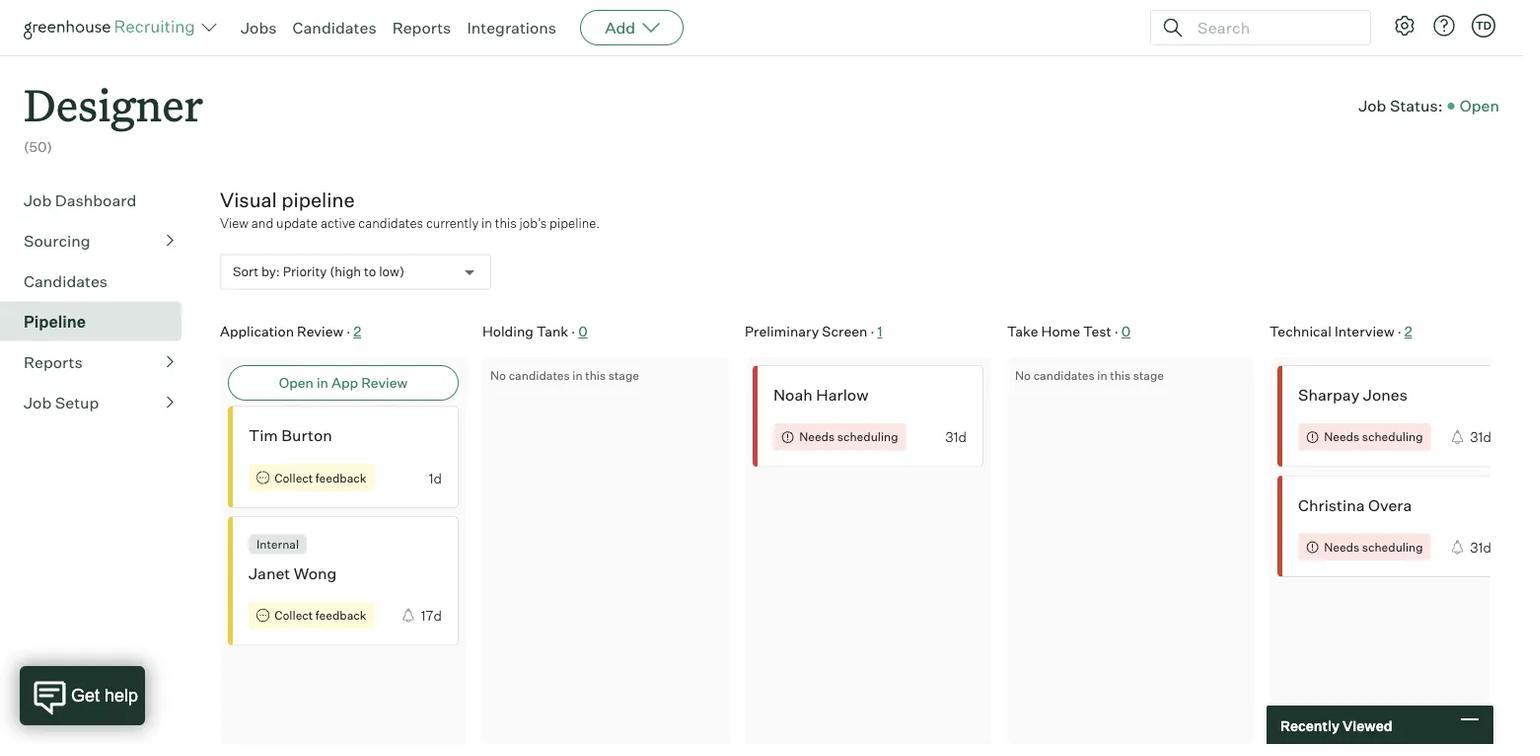 Task type: describe. For each thing, give the bounding box(es) containing it.
td button
[[1473, 14, 1496, 38]]

needs for christina
[[1325, 539, 1360, 554]]

update
[[276, 215, 318, 231]]

and
[[251, 215, 274, 231]]

application
[[220, 322, 294, 340]]

take home test · 0
[[1008, 322, 1131, 340]]

stage for holding tank · 0
[[609, 367, 640, 382]]

31d for sharpay jones
[[1471, 428, 1492, 445]]

low)
[[379, 264, 405, 280]]

integrations link
[[467, 18, 557, 38]]

in inside visual pipeline view and update active candidates currently in this job's pipeline.
[[482, 215, 492, 231]]

17d
[[421, 606, 442, 624]]

dashboard
[[55, 190, 136, 210]]

pipeline
[[281, 187, 355, 212]]

1 vertical spatial reports link
[[24, 350, 174, 374]]

stage for take home test · 0
[[1134, 367, 1165, 382]]

needs scheduling for overa
[[1325, 539, 1424, 554]]

no for holding
[[490, 367, 506, 382]]

(50)
[[24, 138, 52, 156]]

visual pipeline view and update active candidates currently in this job's pipeline.
[[220, 187, 600, 231]]

job for job setup
[[24, 392, 52, 412]]

td
[[1476, 19, 1492, 32]]

designer
[[24, 75, 203, 133]]

job setup link
[[24, 391, 174, 414]]

candidates for take
[[1034, 367, 1095, 382]]

needs scheduling for harlow
[[800, 429, 899, 444]]

janet wong
[[249, 563, 337, 582]]

job dashboard
[[24, 190, 136, 210]]

4 · from the left
[[1115, 322, 1119, 340]]

screen
[[822, 322, 868, 340]]

open for open
[[1460, 96, 1500, 116]]

greenhouse recruiting image
[[24, 16, 201, 39]]

preliminary
[[745, 322, 819, 340]]

sharpay
[[1299, 385, 1360, 404]]

in down holding tank · 0
[[573, 367, 583, 382]]

2 collect feedback from the top
[[275, 607, 367, 622]]

jobs link
[[241, 18, 277, 38]]

1 horizontal spatial reports
[[392, 18, 451, 38]]

currently
[[426, 215, 479, 231]]

2 feedback from the top
[[316, 607, 367, 622]]

internal
[[257, 537, 299, 551]]

2 for burton
[[354, 322, 361, 340]]

this inside visual pipeline view and update active candidates currently in this job's pipeline.
[[495, 215, 517, 231]]

open for open in app review
[[279, 374, 314, 391]]

candidates for holding
[[509, 367, 570, 382]]

1 horizontal spatial candidates
[[293, 18, 377, 38]]

td button
[[1469, 10, 1500, 41]]

no candidates in this stage for test
[[1016, 367, 1165, 382]]

tim burton
[[249, 425, 332, 445]]

2 collect from the top
[[275, 607, 313, 622]]

open in app review link
[[228, 365, 459, 400]]

candidates inside visual pipeline view and update active candidates currently in this job's pipeline.
[[359, 215, 423, 231]]

sourcing link
[[24, 229, 174, 252]]

status:
[[1391, 96, 1444, 116]]

holding
[[483, 322, 534, 340]]

configure image
[[1394, 14, 1417, 38]]

interview
[[1335, 322, 1395, 340]]

1 collect feedback from the top
[[275, 470, 367, 485]]

add
[[605, 18, 636, 38]]

0 horizontal spatial candidates link
[[24, 269, 174, 293]]

application review · 2
[[220, 322, 361, 340]]

job's
[[520, 215, 547, 231]]

sort by: priority (high to low)
[[233, 264, 405, 280]]

setup
[[55, 392, 99, 412]]

tim
[[249, 425, 278, 445]]

app
[[332, 374, 358, 391]]

sourcing
[[24, 231, 90, 250]]

open in app review
[[279, 374, 408, 391]]

1
[[878, 322, 883, 340]]

harlow
[[816, 385, 869, 404]]

scheduling for overa
[[1363, 539, 1424, 554]]



Task type: vqa. For each thing, say whether or not it's contained in the screenshot.
Home
yes



Task type: locate. For each thing, give the bounding box(es) containing it.
needs
[[800, 429, 835, 444], [1325, 429, 1360, 444], [1325, 539, 1360, 554]]

visual
[[220, 187, 277, 212]]

0 vertical spatial feedback
[[316, 470, 367, 485]]

0 vertical spatial candidates link
[[293, 18, 377, 38]]

job dashboard link
[[24, 188, 174, 212]]

1 vertical spatial feedback
[[316, 607, 367, 622]]

· for preliminary screen
[[871, 322, 875, 340]]

1 2 from the left
[[354, 322, 361, 340]]

1 horizontal spatial candidates link
[[293, 18, 377, 38]]

no down take
[[1016, 367, 1031, 382]]

collect feedback down the burton
[[275, 470, 367, 485]]

janet
[[249, 563, 290, 582]]

noah harlow
[[774, 385, 869, 404]]

pipeline
[[24, 312, 86, 331]]

feedback down the burton
[[316, 470, 367, 485]]

1 horizontal spatial 0
[[1122, 322, 1131, 340]]

0 horizontal spatial candidates
[[359, 215, 423, 231]]

1 collect from the top
[[275, 470, 313, 485]]

2 0 from the left
[[1122, 322, 1131, 340]]

collect down janet wong
[[275, 607, 313, 622]]

1 horizontal spatial open
[[1460, 96, 1500, 116]]

reports link left the integrations link
[[392, 18, 451, 38]]

recently
[[1281, 717, 1340, 734]]

open right status:
[[1460, 96, 1500, 116]]

· left 1
[[871, 322, 875, 340]]

2 right interview
[[1405, 322, 1413, 340]]

candidates link up pipeline link on the left of page
[[24, 269, 174, 293]]

open left app
[[279, 374, 314, 391]]

no down holding
[[490, 367, 506, 382]]

needs scheduling for jones
[[1325, 429, 1424, 444]]

job status:
[[1359, 96, 1444, 116]]

job for job dashboard
[[24, 190, 52, 210]]

· right test
[[1115, 322, 1119, 340]]

needs for sharpay
[[1325, 429, 1360, 444]]

home
[[1042, 322, 1081, 340]]

in down test
[[1098, 367, 1108, 382]]

· up app
[[347, 322, 351, 340]]

open
[[1460, 96, 1500, 116], [279, 374, 314, 391]]

designer link
[[24, 55, 203, 137]]

1 vertical spatial open
[[279, 374, 314, 391]]

2 no from the left
[[1016, 367, 1031, 382]]

1 vertical spatial collect feedback
[[275, 607, 367, 622]]

technical
[[1270, 322, 1332, 340]]

no candidates in this stage
[[490, 367, 640, 382], [1016, 367, 1165, 382]]

0 vertical spatial reports link
[[392, 18, 451, 38]]

2 horizontal spatial this
[[1111, 367, 1131, 382]]

scheduling down 'jones' on the bottom right of the page
[[1363, 429, 1424, 444]]

feedback
[[316, 470, 367, 485], [316, 607, 367, 622]]

feedback down "wong"
[[316, 607, 367, 622]]

christina
[[1299, 495, 1365, 514]]

technical interview · 2
[[1270, 322, 1413, 340]]

31d for christina overa
[[1471, 538, 1492, 555]]

2 for overa
[[1405, 322, 1413, 340]]

· right interview
[[1398, 322, 1402, 340]]

no candidates in this stage down "tank"
[[490, 367, 640, 382]]

1 · from the left
[[347, 322, 351, 340]]

review right app
[[361, 374, 408, 391]]

0 vertical spatial open
[[1460, 96, 1500, 116]]

overa
[[1369, 495, 1413, 514]]

jobs
[[241, 18, 277, 38]]

collect down tim burton
[[275, 470, 313, 485]]

0 horizontal spatial 0
[[579, 322, 588, 340]]

recently viewed
[[1281, 717, 1393, 734]]

christina overa
[[1299, 495, 1413, 514]]

job for job status:
[[1359, 96, 1387, 116]]

1 horizontal spatial candidates
[[509, 367, 570, 382]]

by:
[[261, 264, 280, 280]]

active
[[321, 215, 356, 231]]

reports
[[392, 18, 451, 38], [24, 352, 83, 372]]

to
[[364, 264, 376, 280]]

scheduling down "harlow"
[[838, 429, 899, 444]]

in left app
[[317, 374, 329, 391]]

test
[[1084, 322, 1112, 340]]

review up open in app review
[[297, 322, 344, 340]]

needs for noah
[[800, 429, 835, 444]]

Search text field
[[1193, 13, 1353, 42]]

candidates link right jobs link
[[293, 18, 377, 38]]

0 horizontal spatial candidates
[[24, 271, 108, 291]]

candidates up low)
[[359, 215, 423, 231]]

0 horizontal spatial no
[[490, 367, 506, 382]]

· for application review
[[347, 322, 351, 340]]

burton
[[282, 425, 332, 445]]

collect feedback down "wong"
[[275, 607, 367, 622]]

1 horizontal spatial no
[[1016, 367, 1031, 382]]

job left status:
[[1359, 96, 1387, 116]]

5 · from the left
[[1398, 322, 1402, 340]]

needs scheduling down 'jones' on the bottom right of the page
[[1325, 429, 1424, 444]]

noah
[[774, 385, 813, 404]]

2 · from the left
[[572, 322, 576, 340]]

candidates
[[293, 18, 377, 38], [24, 271, 108, 291]]

collect
[[275, 470, 313, 485], [275, 607, 313, 622]]

scheduling for harlow
[[838, 429, 899, 444]]

0 horizontal spatial open
[[279, 374, 314, 391]]

scheduling for jones
[[1363, 429, 1424, 444]]

1 horizontal spatial reports link
[[392, 18, 451, 38]]

1 horizontal spatial 2
[[1405, 322, 1413, 340]]

0
[[579, 322, 588, 340], [1122, 322, 1131, 340]]

0 horizontal spatial this
[[495, 215, 517, 231]]

needs down sharpay jones
[[1325, 429, 1360, 444]]

view
[[220, 215, 249, 231]]

job setup
[[24, 392, 99, 412]]

1 horizontal spatial review
[[361, 374, 408, 391]]

job up sourcing at the left of page
[[24, 190, 52, 210]]

no candidates in this stage for ·
[[490, 367, 640, 382]]

in right currently on the top left
[[482, 215, 492, 231]]

2 horizontal spatial candidates
[[1034, 367, 1095, 382]]

0 horizontal spatial 2
[[354, 322, 361, 340]]

review
[[297, 322, 344, 340], [361, 374, 408, 391]]

· for technical interview
[[1398, 322, 1402, 340]]

needs scheduling down "harlow"
[[800, 429, 899, 444]]

holding tank · 0
[[483, 322, 588, 340]]

pipeline link
[[24, 310, 174, 333]]

candidates down holding tank · 0
[[509, 367, 570, 382]]

0 horizontal spatial review
[[297, 322, 344, 340]]

scheduling down overa
[[1363, 539, 1424, 554]]

0 horizontal spatial stage
[[609, 367, 640, 382]]

0 vertical spatial review
[[297, 322, 344, 340]]

0 horizontal spatial reports link
[[24, 350, 174, 374]]

0 right test
[[1122, 322, 1131, 340]]

1 vertical spatial collect
[[275, 607, 313, 622]]

preliminary screen · 1
[[745, 322, 883, 340]]

candidates down home
[[1034, 367, 1095, 382]]

needs scheduling
[[800, 429, 899, 444], [1325, 429, 1424, 444], [1325, 539, 1424, 554]]

1 stage from the left
[[609, 367, 640, 382]]

this for holding
[[585, 367, 606, 382]]

designer (50)
[[24, 75, 203, 156]]

no candidates in this stage down test
[[1016, 367, 1165, 382]]

0 horizontal spatial reports
[[24, 352, 83, 372]]

(high
[[330, 264, 361, 280]]

0 horizontal spatial no candidates in this stage
[[490, 367, 640, 382]]

2 no candidates in this stage from the left
[[1016, 367, 1165, 382]]

1 vertical spatial candidates
[[24, 271, 108, 291]]

1 horizontal spatial this
[[585, 367, 606, 382]]

this left job's
[[495, 215, 517, 231]]

reports link down pipeline link on the left of page
[[24, 350, 174, 374]]

job
[[1359, 96, 1387, 116], [24, 190, 52, 210], [24, 392, 52, 412]]

candidates down sourcing at the left of page
[[24, 271, 108, 291]]

3 · from the left
[[871, 322, 875, 340]]

reports down pipeline at the top left of page
[[24, 352, 83, 372]]

wong
[[294, 563, 337, 582]]

1 no candidates in this stage from the left
[[490, 367, 640, 382]]

1 0 from the left
[[579, 322, 588, 340]]

1 vertical spatial reports
[[24, 352, 83, 372]]

priority
[[283, 264, 327, 280]]

scheduling
[[838, 429, 899, 444], [1363, 429, 1424, 444], [1363, 539, 1424, 554]]

0 vertical spatial collect
[[275, 470, 313, 485]]

1d
[[429, 469, 442, 486]]

take
[[1008, 322, 1039, 340]]

candidates right jobs link
[[293, 18, 377, 38]]

· for holding tank
[[572, 322, 576, 340]]

in
[[482, 215, 492, 231], [573, 367, 583, 382], [1098, 367, 1108, 382], [317, 374, 329, 391]]

sharpay jones
[[1299, 385, 1408, 404]]

candidates
[[359, 215, 423, 231], [509, 367, 570, 382], [1034, 367, 1095, 382]]

candidates link
[[293, 18, 377, 38], [24, 269, 174, 293]]

· right "tank"
[[572, 322, 576, 340]]

reports left the integrations link
[[392, 18, 451, 38]]

sort
[[233, 264, 259, 280]]

pipeline.
[[550, 215, 600, 231]]

0 vertical spatial collect feedback
[[275, 470, 367, 485]]

0 vertical spatial reports
[[392, 18, 451, 38]]

viewed
[[1343, 717, 1393, 734]]

jones
[[1364, 385, 1408, 404]]

needs down noah harlow
[[800, 429, 835, 444]]

1 vertical spatial review
[[361, 374, 408, 391]]

2
[[354, 322, 361, 340], [1405, 322, 1413, 340]]

1 feedback from the top
[[316, 470, 367, 485]]

no for take
[[1016, 367, 1031, 382]]

2 stage from the left
[[1134, 367, 1165, 382]]

1 vertical spatial job
[[24, 190, 52, 210]]

1 no from the left
[[490, 367, 506, 382]]

add button
[[580, 10, 684, 45]]

this down test
[[1111, 367, 1131, 382]]

1 horizontal spatial no candidates in this stage
[[1016, 367, 1165, 382]]

this down holding tank · 0
[[585, 367, 606, 382]]

1 vertical spatial candidates link
[[24, 269, 174, 293]]

needs scheduling down overa
[[1325, 539, 1424, 554]]

tank
[[537, 322, 569, 340]]

needs down christina in the right of the page
[[1325, 539, 1360, 554]]

1 horizontal spatial stage
[[1134, 367, 1165, 382]]

0 vertical spatial candidates
[[293, 18, 377, 38]]

reports link
[[392, 18, 451, 38], [24, 350, 174, 374]]

·
[[347, 322, 351, 340], [572, 322, 576, 340], [871, 322, 875, 340], [1115, 322, 1119, 340], [1398, 322, 1402, 340]]

2 vertical spatial job
[[24, 392, 52, 412]]

31d
[[946, 428, 967, 445], [1471, 428, 1492, 445], [1471, 538, 1492, 555]]

0 vertical spatial job
[[1359, 96, 1387, 116]]

2 up app
[[354, 322, 361, 340]]

this for take
[[1111, 367, 1131, 382]]

0 right "tank"
[[579, 322, 588, 340]]

integrations
[[467, 18, 557, 38]]

stage
[[609, 367, 640, 382], [1134, 367, 1165, 382]]

collect feedback
[[275, 470, 367, 485], [275, 607, 367, 622]]

this
[[495, 215, 517, 231], [585, 367, 606, 382], [1111, 367, 1131, 382]]

2 2 from the left
[[1405, 322, 1413, 340]]

job left setup
[[24, 392, 52, 412]]



